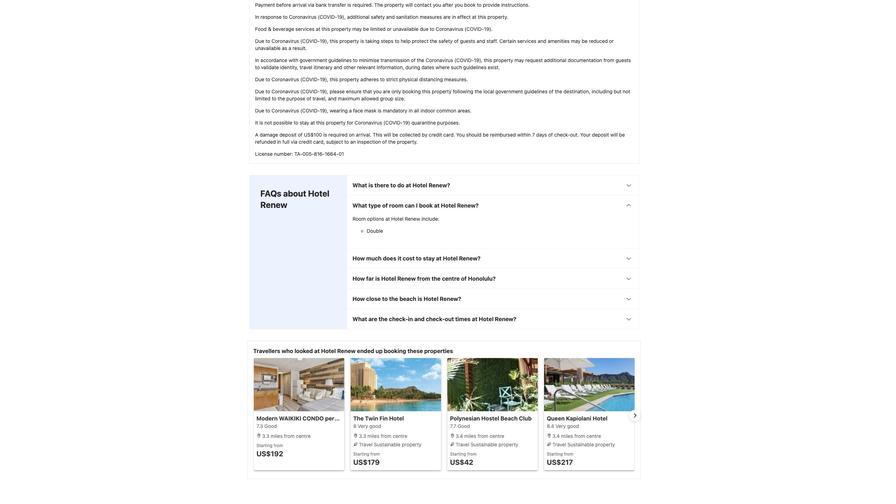 Task type: locate. For each thing, give the bounding box(es) containing it.
0 vertical spatial not
[[623, 88, 631, 94]]

2 3.3 miles from centre from the left
[[358, 433, 408, 439]]

1 horizontal spatial may
[[515, 57, 524, 63]]

1 miles from the left
[[271, 433, 283, 439]]

credit
[[429, 132, 442, 138], [299, 139, 312, 145]]

starting for us$217
[[547, 451, 563, 457]]

hotel right fin
[[389, 415, 404, 422]]

1 what from the top
[[353, 182, 367, 188]]

the left purpose
[[278, 95, 285, 101]]

travel for us$217
[[553, 441, 567, 447]]

limited
[[371, 26, 386, 32], [255, 95, 271, 101]]

1 horizontal spatial property.
[[488, 14, 509, 20]]

transfer
[[328, 2, 346, 8]]

in left all
[[409, 107, 413, 114]]

this up please
[[330, 76, 338, 82]]

1 vertical spatial or
[[610, 38, 614, 44]]

check- down how close to the beach is hotel renew?
[[389, 316, 408, 322]]

centre for us$42
[[490, 433, 505, 439]]

0 horizontal spatial limited
[[255, 95, 271, 101]]

guests down effect
[[460, 38, 476, 44]]

unavailable inside due to coronavirus (covid-19), this property is taking steps to help protect the safety of guests and staff. certain services and amenities may be reduced or unavailable as a result.
[[255, 45, 281, 51]]

3 sustainable from the left
[[568, 441, 595, 447]]

this inside due to coronavirus (covid-19), this property is taking steps to help protect the safety of guests and staff. certain services and amenities may be reduced or unavailable as a result.
[[330, 38, 338, 44]]

3 travel sustainable property from the left
[[552, 441, 616, 447]]

2 3.4 from the left
[[553, 433, 560, 439]]

you right that
[[374, 88, 382, 94]]

1 vertical spatial credit
[[299, 139, 312, 145]]

0 vertical spatial booking
[[403, 88, 421, 94]]

travel
[[359, 441, 373, 447], [456, 441, 470, 447], [553, 441, 567, 447]]

0 vertical spatial guidelines
[[329, 57, 352, 63]]

0 horizontal spatial are
[[369, 316, 378, 322]]

how left far
[[353, 275, 365, 282]]

travel sustainable property for us$217
[[552, 441, 616, 447]]

coronavirus inside in accordance with government guidelines to minimise transmission of the coronavirus (covid-19), this property may request additional documentation from guests to validate identity, travel itinerary and other relevant information, during dates where such guidelines exist.
[[426, 57, 454, 63]]

miles for us$42
[[465, 433, 477, 439]]

an
[[351, 139, 356, 145]]

0 horizontal spatial guests
[[460, 38, 476, 44]]

you left after
[[433, 2, 442, 8]]

and inside the due to coronavirus (covid-19), please ensure that you are only booking this property following the local government guidelines of the destination, including but not limited to the purpose of travel, and maximum allowed group size.
[[328, 95, 337, 101]]

via right full
[[291, 139, 298, 145]]

the left "local"
[[475, 88, 483, 94]]

starting inside starting from us$179
[[354, 451, 370, 457]]

centre for us$217
[[587, 433, 602, 439]]

0 vertical spatial how
[[353, 255, 365, 261]]

2 vertical spatial are
[[369, 316, 378, 322]]

property.
[[488, 14, 509, 20], [397, 139, 418, 145]]

0 vertical spatial may
[[353, 26, 362, 32]]

1 vertical spatial booking
[[384, 348, 407, 354]]

limited inside the due to coronavirus (covid-19), please ensure that you are only booking this property following the local government guidelines of the destination, including but not limited to the purpose of travel, and maximum allowed group size.
[[255, 95, 271, 101]]

2 sustainable from the left
[[471, 441, 498, 447]]

maximum
[[338, 95, 360, 101]]

0 vertical spatial via
[[308, 2, 315, 8]]

and inside in accordance with government guidelines to minimise transmission of the coronavirus (covid-19), this property may request additional documentation from guests to validate identity, travel itinerary and other relevant information, during dates where such guidelines exist.
[[334, 64, 343, 70]]

these
[[408, 348, 423, 354]]

1 3.4 miles from centre from the left
[[455, 433, 505, 439]]

1 horizontal spatial book
[[465, 2, 476, 8]]

0 horizontal spatial a
[[289, 45, 291, 51]]

travel sustainable property down the twin fin hotel 8 very good on the bottom of page
[[358, 441, 422, 447]]

the right the protect
[[430, 38, 438, 44]]

0 vertical spatial services
[[296, 26, 315, 32]]

0 horizontal spatial sustainable
[[374, 441, 401, 447]]

0 horizontal spatial good
[[370, 423, 382, 429]]

beverage
[[273, 26, 294, 32]]

0 horizontal spatial deposit
[[280, 132, 297, 138]]

will
[[406, 2, 413, 8], [384, 132, 391, 138], [611, 132, 618, 138]]

how for how much does it cost to stay at hotel renew?
[[353, 255, 365, 261]]

starting up "us$179"
[[354, 451, 370, 457]]

due
[[255, 38, 265, 44], [255, 76, 265, 82], [255, 88, 265, 94], [255, 107, 265, 114]]

property. inside a damage deposit of us$100 is required on arrival. this will be collected by credit card. you should be reimbursed within 7 days of check-out. your deposit will be refunded in full via credit card, subject to an inspection of the property.
[[397, 139, 418, 145]]

miles down the twin fin hotel 8 very good on the bottom of page
[[368, 433, 380, 439]]

(covid- inside in accordance with government guidelines to minimise transmission of the coronavirus (covid-19), this property may request additional documentation from guests to validate identity, travel itinerary and other relevant information, during dates where such guidelines exist.
[[455, 57, 474, 63]]

unavailable up help in the top left of the page
[[393, 26, 419, 32]]

hotel inside queen kapiolani hotel 8.4 very good
[[593, 415, 608, 422]]

renew down faqs
[[261, 200, 288, 210]]

from down queen kapiolani hotel 8.4 very good
[[575, 433, 586, 439]]

0 vertical spatial what
[[353, 182, 367, 188]]

the inside a damage deposit of us$100 is required on arrival. this will be collected by credit card. you should be reimbursed within 7 days of check-out. your deposit will be refunded in full via credit card, subject to an inspection of the property.
[[389, 139, 396, 145]]

1 vertical spatial government
[[496, 88, 523, 94]]

from up 'us$42'
[[468, 451, 477, 457]]

good
[[370, 423, 382, 429], [568, 423, 580, 429]]

from
[[604, 57, 615, 63], [418, 275, 431, 282], [284, 433, 295, 439], [381, 433, 392, 439], [478, 433, 489, 439], [575, 433, 586, 439], [274, 443, 283, 448], [371, 451, 380, 457], [468, 451, 477, 457], [565, 451, 574, 457]]

1 horizontal spatial credit
[[429, 132, 442, 138]]

region containing us$192
[[248, 358, 641, 473]]

of inside in accordance with government guidelines to minimise transmission of the coronavirus (covid-19), this property may request additional documentation from guests to validate identity, travel itinerary and other relevant information, during dates where such guidelines exist.
[[411, 57, 416, 63]]

005-
[[303, 151, 314, 157]]

how much does it cost to stay at hotel renew? button
[[347, 248, 639, 268]]

renew? inside 'dropdown button'
[[460, 255, 481, 261]]

what type of room can i book at hotel renew?
[[353, 202, 479, 209]]

3 what from the top
[[353, 316, 367, 322]]

check- right the days
[[555, 132, 571, 138]]

3.4 down '7.7 good'
[[456, 433, 463, 439]]

starting from us$217
[[547, 451, 574, 466]]

in for in response to coronavirus (covid-19), additional safety and sanitation measures are in effect at this property.
[[255, 14, 259, 20]]

in left full
[[277, 139, 281, 145]]

1 travel sustainable property from the left
[[358, 441, 422, 447]]

from inside starting from us$179
[[371, 451, 380, 457]]

us$192
[[257, 450, 283, 458]]

4 miles from the left
[[562, 433, 574, 439]]

1 3.3 miles from centre from the left
[[261, 433, 311, 439]]

a right as
[[289, 45, 291, 51]]

how left the much
[[353, 255, 365, 261]]

fin
[[380, 415, 388, 422]]

2 how from the top
[[353, 275, 365, 282]]

in down how close to the beach is hotel renew?
[[408, 316, 413, 322]]

2 horizontal spatial may
[[572, 38, 581, 44]]

renew? up honolulu?
[[460, 255, 481, 261]]

0 horizontal spatial not
[[265, 120, 272, 126]]

accordion control element
[[347, 175, 640, 329]]

starting for us$42
[[451, 451, 466, 457]]

1 horizontal spatial travel sustainable property
[[455, 441, 519, 447]]

are up group
[[383, 88, 391, 94]]

1 horizontal spatial travel
[[456, 441, 470, 447]]

3.3 down 7.3 good
[[262, 433, 270, 439]]

2 vertical spatial how
[[353, 296, 365, 302]]

in
[[255, 14, 259, 20], [255, 57, 259, 63]]

2 in from the top
[[255, 57, 259, 63]]

0 horizontal spatial safety
[[371, 14, 385, 20]]

to
[[477, 2, 482, 8], [283, 14, 288, 20], [430, 26, 435, 32], [266, 38, 270, 44], [395, 38, 400, 44], [353, 57, 358, 63], [255, 64, 260, 70], [266, 76, 270, 82], [381, 76, 385, 82], [266, 88, 270, 94], [272, 95, 277, 101], [266, 107, 270, 114], [294, 120, 299, 126], [345, 139, 349, 145], [391, 182, 396, 188], [416, 255, 422, 261], [383, 296, 388, 302]]

this inside the due to coronavirus (covid-19), please ensure that you are only booking this property following the local government guidelines of the destination, including but not limited to the purpose of travel, and maximum allowed group size.
[[423, 88, 431, 94]]

3 travel from the left
[[553, 441, 567, 447]]

or inside due to coronavirus (covid-19), this property is taking steps to help protect the safety of guests and staff. certain services and amenities may be reduced or unavailable as a result.
[[610, 38, 614, 44]]

check- inside a damage deposit of us$100 is required on arrival. this will be collected by credit card. you should be reimbursed within 7 days of check-out. your deposit will be refunded in full via credit card, subject to an inspection of the property.
[[555, 132, 571, 138]]

polynesian
[[451, 415, 480, 422]]

refunded
[[255, 139, 276, 145]]

1 horizontal spatial you
[[433, 2, 442, 8]]

1 horizontal spatial will
[[406, 2, 413, 8]]

sanitation
[[396, 14, 419, 20]]

2 horizontal spatial will
[[611, 132, 618, 138]]

1 due from the top
[[255, 38, 265, 44]]

3 miles from the left
[[465, 433, 477, 439]]

3.3 miles from centre for waikiki
[[261, 433, 311, 439]]

0 vertical spatial the
[[375, 2, 383, 8]]

renew inside faqs about hotel renew
[[261, 200, 288, 210]]

will right this
[[384, 132, 391, 138]]

limited up the it
[[255, 95, 271, 101]]

centre down queen kapiolani hotel 8.4 very good
[[587, 433, 602, 439]]

1 horizontal spatial limited
[[371, 26, 386, 32]]

due inside the due to coronavirus (covid-19), please ensure that you are only booking this property following the local government guidelines of the destination, including but not limited to the purpose of travel, and maximum allowed group size.
[[255, 88, 265, 94]]

after
[[443, 2, 454, 8]]

starting inside starting from us$192
[[257, 443, 273, 448]]

0 vertical spatial guests
[[460, 38, 476, 44]]

from inside starting from us$192
[[274, 443, 283, 448]]

us$42
[[451, 458, 474, 466]]

number:
[[274, 151, 293, 157]]

steps
[[381, 38, 394, 44]]

2 deposit from the left
[[593, 132, 610, 138]]

stay up us$100
[[300, 120, 309, 126]]

2 travel from the left
[[456, 441, 470, 447]]

in inside a damage deposit of us$100 is required on arrival. this will be collected by credit card. you should be reimbursed within 7 days of check-out. your deposit will be refunded in full via credit card, subject to an inspection of the property.
[[277, 139, 281, 145]]

0 vertical spatial property.
[[488, 14, 509, 20]]

purposes.
[[438, 120, 460, 126]]

sustainable for us$42
[[471, 441, 498, 447]]

travel for us$179
[[359, 441, 373, 447]]

0 vertical spatial credit
[[429, 132, 442, 138]]

room
[[353, 216, 366, 222]]

(covid-
[[318, 14, 337, 20], [465, 26, 484, 32], [301, 38, 320, 44], [455, 57, 474, 63], [301, 76, 320, 82], [301, 88, 320, 94], [301, 107, 320, 114], [384, 120, 403, 126]]

coronavirus up where
[[426, 57, 454, 63]]

you
[[433, 2, 442, 8], [455, 2, 463, 8], [374, 88, 382, 94]]

centre inside dropdown button
[[442, 275, 460, 282]]

this up itinerary
[[330, 38, 338, 44]]

at right do
[[406, 182, 412, 188]]

booking inside the due to coronavirus (covid-19), please ensure that you are only booking this property following the local government guidelines of the destination, including but not limited to the purpose of travel, and maximum allowed group size.
[[403, 88, 421, 94]]

1 horizontal spatial 3.4
[[553, 433, 560, 439]]

19), inside the due to coronavirus (covid-19), please ensure that you are only booking this property following the local government guidelines of the destination, including but not limited to the purpose of travel, and maximum allowed group size.
[[320, 88, 329, 94]]

starting from us$42
[[451, 451, 477, 466]]

2 due from the top
[[255, 76, 265, 82]]

2 vertical spatial what
[[353, 316, 367, 322]]

1 good from the left
[[370, 423, 382, 429]]

0 horizontal spatial 3.4 miles from centre
[[455, 433, 505, 439]]

0 vertical spatial unavailable
[[393, 26, 419, 32]]

4 due from the top
[[255, 107, 265, 114]]

2 horizontal spatial travel sustainable property
[[552, 441, 616, 447]]

0 vertical spatial or
[[387, 26, 392, 32]]

book right i
[[419, 202, 433, 209]]

0 horizontal spatial 3.3 miles from centre
[[261, 433, 311, 439]]

renew?
[[429, 182, 451, 188], [458, 202, 479, 209], [460, 255, 481, 261], [440, 296, 462, 302], [495, 316, 517, 322]]

0 vertical spatial government
[[300, 57, 327, 63]]

816-
[[314, 151, 325, 157]]

0 horizontal spatial book
[[419, 202, 433, 209]]

booking right up
[[384, 348, 407, 354]]

stay right cost
[[423, 255, 435, 261]]

0 horizontal spatial additional
[[347, 14, 370, 20]]

coronavirus up as
[[272, 38, 299, 44]]

1 vertical spatial stay
[[423, 255, 435, 261]]

how for how far is hotel renew from the centre of honolulu?
[[353, 275, 365, 282]]

travel
[[300, 64, 313, 70]]

it
[[255, 120, 258, 126]]

during
[[406, 64, 421, 70]]

at inside how much does it cost to stay at hotel renew? 'dropdown button'
[[437, 255, 442, 261]]

card,
[[314, 139, 325, 145]]

1 vertical spatial how
[[353, 275, 365, 282]]

a
[[289, 45, 291, 51], [349, 107, 352, 114]]

1 sustainable from the left
[[374, 441, 401, 447]]

2 miles from the left
[[368, 433, 380, 439]]

0 vertical spatial in
[[255, 14, 259, 20]]

other
[[344, 64, 356, 70]]

at right looked
[[315, 348, 320, 354]]

documentation
[[568, 57, 603, 63]]

us$100
[[304, 132, 322, 138]]

or
[[387, 26, 392, 32], [610, 38, 614, 44]]

3.4 miles from centre
[[455, 433, 505, 439], [552, 433, 602, 439]]

1 vertical spatial the
[[354, 415, 364, 422]]

1 horizontal spatial beach
[[400, 296, 417, 302]]

1 vertical spatial beach
[[356, 415, 373, 422]]

the left "destination,"
[[555, 88, 563, 94]]

common
[[437, 107, 457, 114]]

this up '19).'
[[478, 14, 487, 20]]

may inside due to coronavirus (covid-19), this property is taking steps to help protect the safety of guests and staff. certain services and amenities may be reduced or unavailable as a result.
[[572, 38, 581, 44]]

starting inside starting from us$42
[[451, 451, 466, 457]]

3.3 miles from centre for twin
[[358, 433, 408, 439]]

how
[[353, 255, 365, 261], [353, 275, 365, 282], [353, 296, 365, 302]]

is left the taking
[[361, 38, 364, 44]]

check-
[[555, 132, 571, 138], [389, 316, 408, 322], [426, 316, 445, 322]]

19), inside in accordance with government guidelines to minimise transmission of the coronavirus (covid-19), this property may request additional documentation from guests to validate identity, travel itinerary and other relevant information, during dates where such guidelines exist.
[[474, 57, 483, 63]]

government right "local"
[[496, 88, 523, 94]]

miles for us$217
[[562, 433, 574, 439]]

01
[[339, 151, 344, 157]]

not inside the due to coronavirus (covid-19), please ensure that you are only booking this property following the local government guidelines of the destination, including but not limited to the purpose of travel, and maximum allowed group size.
[[623, 88, 631, 94]]

safety
[[371, 14, 385, 20], [439, 38, 453, 44]]

19)
[[403, 120, 410, 126]]

1 horizontal spatial good
[[568, 423, 580, 429]]

this down bank
[[322, 26, 330, 32]]

due to coronavirus (covid-19), this property is taking steps to help protect the safety of guests and staff. certain services and amenities may be reduced or unavailable as a result.
[[255, 38, 614, 51]]

1 horizontal spatial 3.4 miles from centre
[[552, 433, 602, 439]]

at inside what type of room can i book at hotel renew? dropdown button
[[435, 202, 440, 209]]

19),
[[337, 14, 346, 20], [320, 38, 329, 44], [474, 57, 483, 63], [320, 76, 329, 82], [320, 88, 329, 94], [320, 107, 329, 114]]

at
[[473, 14, 477, 20], [316, 26, 321, 32], [311, 120, 315, 126], [406, 182, 412, 188], [435, 202, 440, 209], [386, 216, 390, 222], [437, 255, 442, 261], [472, 316, 478, 322], [315, 348, 320, 354]]

coronavirus inside the due to coronavirus (covid-19), please ensure that you are only booking this property following the local government guidelines of the destination, including but not limited to the purpose of travel, and maximum allowed group size.
[[272, 88, 299, 94]]

at inside what is there to do at hotel renew? dropdown button
[[406, 182, 412, 188]]

additional down 'amenities'
[[545, 57, 567, 63]]

1 vertical spatial book
[[419, 202, 433, 209]]

2 vertical spatial guidelines
[[525, 88, 548, 94]]

0 horizontal spatial 3.4
[[456, 433, 463, 439]]

deposit up full
[[280, 132, 297, 138]]

at right times
[[472, 316, 478, 322]]

0 vertical spatial a
[[289, 45, 291, 51]]

0 vertical spatial book
[[465, 2, 476, 8]]

region
[[248, 358, 641, 473]]

for up 8 very
[[347, 415, 355, 422]]

how left "close"
[[353, 296, 365, 302]]

this down distancing
[[423, 88, 431, 94]]

coronavirus up purpose
[[272, 88, 299, 94]]

this
[[373, 132, 383, 138]]

only
[[392, 88, 401, 94]]

1 horizontal spatial not
[[623, 88, 631, 94]]

this
[[478, 14, 487, 20], [322, 26, 330, 32], [330, 38, 338, 44], [484, 57, 493, 63], [330, 76, 338, 82], [423, 88, 431, 94], [317, 120, 325, 126]]

1 vertical spatial in
[[255, 57, 259, 63]]

1 horizontal spatial sustainable
[[471, 441, 498, 447]]

will right your
[[611, 132, 618, 138]]

centre down getaway! on the bottom
[[393, 433, 408, 439]]

1 horizontal spatial guidelines
[[464, 64, 487, 70]]

(covid- inside the due to coronavirus (covid-19), please ensure that you are only booking this property following the local government guidelines of the destination, including but not limited to the purpose of travel, and maximum allowed group size.
[[301, 88, 320, 94]]

payment
[[255, 2, 275, 8]]

1 horizontal spatial stay
[[423, 255, 435, 261]]

at up the "how far is hotel renew from the centre of honolulu?" on the bottom of the page
[[437, 255, 442, 261]]

1 vertical spatial property.
[[397, 139, 418, 145]]

property inside in accordance with government guidelines to minimise transmission of the coronavirus (covid-19), this property may request additional documentation from guests to validate identity, travel itinerary and other relevant information, during dates where such guidelines exist.
[[494, 57, 514, 63]]

1 3.3 from the left
[[262, 433, 270, 439]]

hotel up what are the check-in and check-out times at hotel renew?
[[424, 296, 439, 302]]

what inside dropdown button
[[353, 202, 367, 209]]

0 horizontal spatial government
[[300, 57, 327, 63]]

0 horizontal spatial or
[[387, 26, 392, 32]]

due for due to coronavirus (covid-19), this property adheres to strict physical distancing measures.
[[255, 76, 265, 82]]

the right inspection
[[389, 139, 396, 145]]

the up 8 very
[[354, 415, 364, 422]]

kapiolani
[[567, 415, 592, 422]]

1 horizontal spatial services
[[518, 38, 537, 44]]

contact
[[415, 2, 432, 8]]

1 vertical spatial via
[[291, 139, 298, 145]]

miles down 8.4 very
[[562, 433, 574, 439]]

what down "close"
[[353, 316, 367, 322]]

in inside in accordance with government guidelines to minimise transmission of the coronavirus (covid-19), this property may request additional documentation from guests to validate identity, travel itinerary and other relevant information, during dates where such guidelines exist.
[[255, 57, 259, 63]]

0 vertical spatial stay
[[300, 120, 309, 126]]

there
[[375, 182, 389, 188]]

how for how close to the beach is hotel renew?
[[353, 296, 365, 302]]

1 vertical spatial services
[[518, 38, 537, 44]]

2 travel sustainable property from the left
[[455, 441, 519, 447]]

the inside in accordance with government guidelines to minimise transmission of the coronavirus (covid-19), this property may request additional documentation from guests to validate identity, travel itinerary and other relevant information, during dates where such guidelines exist.
[[417, 57, 425, 63]]

3 due from the top
[[255, 88, 265, 94]]

who
[[282, 348, 293, 354]]

us$217
[[547, 458, 573, 466]]

2 3.4 miles from centre from the left
[[552, 433, 602, 439]]

travel for us$42
[[456, 441, 470, 447]]

from up us$217
[[565, 451, 574, 457]]

19), for adheres
[[320, 76, 329, 82]]

for inside "modern waikiki condo perfect for beach getaway! 7.3 good"
[[347, 415, 355, 422]]

1 vertical spatial additional
[[545, 57, 567, 63]]

0 horizontal spatial 3.3
[[262, 433, 270, 439]]

from down reduced
[[604, 57, 615, 63]]

1 horizontal spatial a
[[349, 107, 352, 114]]

via left bank
[[308, 2, 315, 8]]

due for due to coronavirus (covid-19), this property is taking steps to help protect the safety of guests and staff. certain services and amenities may be reduced or unavailable as a result.
[[255, 38, 265, 44]]

3 how from the top
[[353, 296, 365, 302]]

how far is hotel renew from the centre of honolulu? button
[[347, 269, 639, 288]]

1 vertical spatial unavailable
[[255, 45, 281, 51]]

1 vertical spatial are
[[383, 88, 391, 94]]

3.4 miles from centre down queen kapiolani hotel 8.4 very good
[[552, 433, 602, 439]]

2 good from the left
[[568, 423, 580, 429]]

0 horizontal spatial beach
[[356, 415, 373, 422]]

2 horizontal spatial check-
[[555, 132, 571, 138]]

1 in from the top
[[255, 14, 259, 20]]

beach
[[400, 296, 417, 302], [356, 415, 373, 422]]

1 horizontal spatial government
[[496, 88, 523, 94]]

good down twin
[[370, 423, 382, 429]]

amenities
[[548, 38, 570, 44]]

3.3 miles from centre down waikiki
[[261, 433, 311, 439]]

far
[[367, 275, 374, 282]]

at right effect
[[473, 14, 477, 20]]

sustainable down queen kapiolani hotel 8.4 very good
[[568, 441, 595, 447]]

of left honolulu?
[[462, 275, 467, 282]]

2 horizontal spatial travel
[[553, 441, 567, 447]]

1 vertical spatial may
[[572, 38, 581, 44]]

unavailable up the "accordance"
[[255, 45, 281, 51]]

about
[[283, 188, 307, 198]]

2 3.3 from the left
[[359, 433, 366, 439]]

0 horizontal spatial the
[[354, 415, 364, 422]]

1 deposit from the left
[[280, 132, 297, 138]]

are inside dropdown button
[[369, 316, 378, 322]]

0 horizontal spatial property.
[[397, 139, 418, 145]]

2 horizontal spatial are
[[444, 14, 451, 20]]

what left "there"
[[353, 182, 367, 188]]

coronavirus down effect
[[436, 26, 464, 32]]

due to coronavirus (covid-19), please ensure that you are only booking this property following the local government guidelines of the destination, including but not limited to the purpose of travel, and maximum allowed group size.
[[255, 88, 631, 101]]

with
[[289, 57, 299, 63]]

starting inside starting from us$217
[[547, 451, 563, 457]]

guidelines down request
[[525, 88, 548, 94]]

19), inside due to coronavirus (covid-19), this property is taking steps to help protect the safety of guests and staff. certain services and amenities may be reduced or unavailable as a result.
[[320, 38, 329, 44]]

2 what from the top
[[353, 202, 367, 209]]

how inside 'dropdown button'
[[353, 255, 365, 261]]

1 horizontal spatial additional
[[545, 57, 567, 63]]

are down "close"
[[369, 316, 378, 322]]

1 travel from the left
[[359, 441, 373, 447]]

ta-
[[295, 151, 303, 157]]

travel sustainable property for us$42
[[455, 441, 519, 447]]

2 horizontal spatial you
[[455, 2, 463, 8]]

miles for us$179
[[368, 433, 380, 439]]

it is not possible to stay at this property for coronavirus (covid-19) quarantine purposes.
[[255, 120, 460, 126]]

of inside what type of room can i book at hotel renew? dropdown button
[[383, 202, 388, 209]]

getaway!
[[374, 415, 400, 422]]

1 vertical spatial guests
[[616, 57, 632, 63]]

1 vertical spatial what
[[353, 202, 367, 209]]

19), for face
[[320, 107, 329, 114]]

1 horizontal spatial 3.3 miles from centre
[[358, 433, 408, 439]]

3.4 for us$42
[[456, 433, 463, 439]]

food
[[255, 26, 267, 32]]

coronavirus inside due to coronavirus (covid-19), this property is taking steps to help protect the safety of guests and staff. certain services and amenities may be reduced or unavailable as a result.
[[272, 38, 299, 44]]

services right certain
[[518, 38, 537, 44]]

of inside how far is hotel renew from the centre of honolulu? dropdown button
[[462, 275, 467, 282]]

starting
[[257, 443, 273, 448], [354, 451, 370, 457], [451, 451, 466, 457], [547, 451, 563, 457]]

in up the food
[[255, 14, 259, 20]]

what for what type of room can i book at hotel renew?
[[353, 202, 367, 209]]

3.3 miles from centre down the twin fin hotel 8 very good on the bottom of page
[[358, 433, 408, 439]]

will up 'sanitation'
[[406, 2, 413, 8]]

may down required. on the top of the page
[[353, 26, 362, 32]]

book inside dropdown button
[[419, 202, 433, 209]]

as
[[282, 45, 287, 51]]

0 vertical spatial additional
[[347, 14, 370, 20]]

what for what is there to do at hotel renew?
[[353, 182, 367, 188]]

0 horizontal spatial travel
[[359, 441, 373, 447]]

size.
[[395, 95, 406, 101]]

the
[[375, 2, 383, 8], [354, 415, 364, 422]]

1 3.4 from the left
[[456, 433, 463, 439]]

due inside due to coronavirus (covid-19), this property is taking steps to help protect the safety of guests and staff. certain services and amenities may be reduced or unavailable as a result.
[[255, 38, 265, 44]]

result.
[[293, 45, 307, 51]]

and down please
[[328, 95, 337, 101]]

7.3 good
[[257, 423, 277, 429]]

centre left honolulu?
[[442, 275, 460, 282]]

1 how from the top
[[353, 255, 365, 261]]

0 horizontal spatial you
[[374, 88, 382, 94]]

0 horizontal spatial via
[[291, 139, 298, 145]]

credit right the by
[[429, 132, 442, 138]]

(covid- down effect
[[465, 26, 484, 32]]



Task type: vqa. For each thing, say whether or not it's contained in the screenshot.
the topmost Browse
no



Task type: describe. For each thing, give the bounding box(es) containing it.
is down the "how far is hotel renew from the centre of honolulu?" on the bottom of the page
[[418, 296, 423, 302]]

renew? inside dropdown button
[[458, 202, 479, 209]]

of inside due to coronavirus (covid-19), this property is taking steps to help protect the safety of guests and staff. certain services and amenities may be reduced or unavailable as a result.
[[454, 38, 459, 44]]

3.4 miles from centre for us$217
[[552, 433, 602, 439]]

at up us$100
[[311, 120, 315, 126]]

from inside starting from us$217
[[565, 451, 574, 457]]

your
[[581, 132, 591, 138]]

how far is hotel renew from the centre of honolulu?
[[353, 275, 496, 282]]

19).
[[484, 26, 493, 32]]

areas.
[[458, 107, 472, 114]]

travellers who looked at hotel renew ended up booking these properties
[[254, 348, 453, 354]]

0 vertical spatial safety
[[371, 14, 385, 20]]

much
[[367, 255, 382, 261]]

at right options
[[386, 216, 390, 222]]

double
[[367, 228, 383, 234]]

what is there to do at hotel renew?
[[353, 182, 451, 188]]

to inside a damage deposit of us$100 is required on arrival. this will be collected by credit card. you should be reimbursed within 7 days of check-out. your deposit will be refunded in full via credit card, subject to an inspection of the property.
[[345, 139, 349, 145]]

hotel right do
[[413, 182, 428, 188]]

request
[[526, 57, 543, 63]]

in response to coronavirus (covid-19), additional safety and sanitation measures are in effect at this property.
[[255, 14, 509, 20]]

of left travel,
[[307, 95, 312, 101]]

0 vertical spatial for
[[347, 120, 354, 126]]

1 horizontal spatial unavailable
[[393, 26, 419, 32]]

travel sustainable property for us$179
[[358, 441, 422, 447]]

starting from us$192
[[257, 443, 283, 458]]

relevant
[[357, 64, 376, 70]]

is inside due to coronavirus (covid-19), this property is taking steps to help protect the safety of guests and staff. certain services and amenities may be reduced or unavailable as a result.
[[361, 38, 364, 44]]

government inside in accordance with government guidelines to minimise transmission of the coronavirus (covid-19), this property may request additional documentation from guests to validate identity, travel itinerary and other relevant information, during dates where such guidelines exist.
[[300, 57, 327, 63]]

(covid- down travel,
[[301, 107, 320, 114]]

what for what are the check-in and check-out times at hotel renew?
[[353, 316, 367, 322]]

club
[[519, 415, 532, 422]]

19), for is
[[320, 38, 329, 44]]

a
[[255, 132, 259, 138]]

of right the days
[[549, 132, 553, 138]]

of left "destination,"
[[549, 88, 554, 94]]

(covid- down mandatory
[[384, 120, 403, 126]]

stay inside 'dropdown button'
[[423, 255, 435, 261]]

beach inside "modern waikiki condo perfect for beach getaway! 7.3 good"
[[356, 415, 373, 422]]

hotel right looked
[[321, 348, 336, 354]]

property inside the due to coronavirus (covid-19), please ensure that you are only booking this property following the local government guidelines of the destination, including but not limited to the purpose of travel, and maximum allowed group size.
[[432, 88, 452, 94]]

arrival
[[293, 2, 307, 8]]

room options at hotel renew include:
[[353, 216, 440, 222]]

additional inside in accordance with government guidelines to minimise transmission of the coronavirus (covid-19), this property may request additional documentation from guests to validate identity, travel itinerary and other relevant information, during dates where such guidelines exist.
[[545, 57, 567, 63]]

on
[[349, 132, 355, 138]]

in left effect
[[452, 14, 456, 20]]

0 horizontal spatial guidelines
[[329, 57, 352, 63]]

hotel inside dropdown button
[[441, 202, 456, 209]]

renew? down how close to the beach is hotel renew? dropdown button
[[495, 316, 517, 322]]

1 vertical spatial not
[[265, 120, 272, 126]]

beach inside dropdown button
[[400, 296, 417, 302]]

starting for us$179
[[354, 451, 370, 457]]

the inside due to coronavirus (covid-19), this property is taking steps to help protect the safety of guests and staff. certain services and amenities may be reduced or unavailable as a result.
[[430, 38, 438, 44]]

and left the staff.
[[477, 38, 486, 44]]

is left "there"
[[369, 182, 373, 188]]

information,
[[377, 64, 405, 70]]

hotel down room
[[392, 216, 404, 222]]

transmission
[[381, 57, 410, 63]]

does
[[383, 255, 397, 261]]

hotel inside faqs about hotel renew
[[308, 188, 330, 198]]

3.4 for us$217
[[553, 433, 560, 439]]

due for due to coronavirus (covid-19), please ensure that you are only booking this property following the local government guidelines of the destination, including but not limited to the purpose of travel, and maximum allowed group size.
[[255, 88, 265, 94]]

from inside in accordance with government guidelines to minimise transmission of the coronavirus (covid-19), this property may request additional documentation from guests to validate identity, travel itinerary and other relevant information, during dates where such guidelines exist.
[[604, 57, 615, 63]]

guests inside in accordance with government guidelines to minimise transmission of the coronavirus (covid-19), this property may request additional documentation from guests to validate identity, travel itinerary and other relevant information, during dates where such guidelines exist.
[[616, 57, 632, 63]]

to inside 'dropdown button'
[[416, 255, 422, 261]]

and left 'amenities'
[[538, 38, 547, 44]]

you
[[457, 132, 465, 138]]

cost
[[403, 255, 415, 261]]

and down payment before arrival via bank transfer is required. the property will contact you after you book to provide instructions.
[[387, 14, 395, 20]]

0 horizontal spatial check-
[[389, 316, 408, 322]]

the twin fin hotel 8 very good
[[354, 415, 404, 429]]

government inside the due to coronavirus (covid-19), please ensure that you are only booking this property following the local government guidelines of the destination, including but not limited to the purpose of travel, and maximum allowed group size.
[[496, 88, 523, 94]]

group
[[380, 95, 394, 101]]

all
[[414, 107, 420, 114]]

from down the twin fin hotel 8 very good on the bottom of page
[[381, 433, 392, 439]]

(covid- inside due to coronavirus (covid-19), this property is taking steps to help protect the safety of guests and staff. certain services and amenities may be reduced or unavailable as a result.
[[301, 38, 320, 44]]

hotel inside the twin fin hotel 8 very good
[[389, 415, 404, 422]]

3.3 for the
[[359, 433, 366, 439]]

inspection
[[358, 139, 381, 145]]

safety inside due to coronavirus (covid-19), this property is taking steps to help protect the safety of guests and staff. certain services and amenities may be reduced or unavailable as a result.
[[439, 38, 453, 44]]

within
[[518, 132, 531, 138]]

protect
[[412, 38, 429, 44]]

be inside due to coronavirus (covid-19), this property is taking steps to help protect the safety of guests and staff. certain services and amenities may be reduced or unavailable as a result.
[[582, 38, 588, 44]]

instructions.
[[502, 2, 530, 8]]

honolulu?
[[469, 275, 496, 282]]

the right "close"
[[390, 296, 399, 302]]

hostel
[[482, 415, 500, 422]]

3.4 miles from centre for us$42
[[455, 433, 505, 439]]

1 horizontal spatial the
[[375, 2, 383, 8]]

that
[[363, 88, 372, 94]]

7.7 good
[[451, 423, 471, 429]]

services inside due to coronavirus (covid-19), this property is taking steps to help protect the safety of guests and staff. certain services and amenities may be reduced or unavailable as a result.
[[518, 38, 537, 44]]

a inside due to coronavirus (covid-19), this property is taking steps to help protect the safety of guests and staff. certain services and amenities may be reduced or unavailable as a result.
[[289, 45, 291, 51]]

from inside starting from us$42
[[468, 451, 477, 457]]

0 vertical spatial limited
[[371, 26, 386, 32]]

0 vertical spatial are
[[444, 14, 451, 20]]

1 vertical spatial guidelines
[[464, 64, 487, 70]]

starting from us$179
[[354, 451, 380, 466]]

subject
[[326, 139, 343, 145]]

how close to the beach is hotel renew?
[[353, 296, 462, 302]]

is right transfer
[[348, 2, 351, 8]]

please
[[330, 88, 345, 94]]

coronavirus down the identity,
[[272, 76, 299, 82]]

renew down can
[[405, 216, 420, 222]]

may inside in accordance with government guidelines to minimise transmission of the coronavirus (covid-19), this property may request additional documentation from guests to validate identity, travel itinerary and other relevant information, during dates where such guidelines exist.
[[515, 57, 524, 63]]

measures.
[[445, 76, 468, 82]]

at inside what are the check-in and check-out times at hotel renew? dropdown button
[[472, 316, 478, 322]]

this up us$100
[[317, 120, 325, 126]]

condo
[[303, 415, 324, 422]]

1 vertical spatial a
[[349, 107, 352, 114]]

renew left ended
[[338, 348, 356, 354]]

0 horizontal spatial stay
[[300, 120, 309, 126]]

faqs about hotel renew
[[261, 188, 330, 210]]

perfect
[[325, 415, 346, 422]]

at down bank
[[316, 26, 321, 32]]

0 horizontal spatial credit
[[299, 139, 312, 145]]

from inside dropdown button
[[418, 275, 431, 282]]

is right far
[[376, 275, 380, 282]]

ensure
[[346, 88, 362, 94]]

adheres
[[361, 76, 379, 82]]

in inside dropdown button
[[408, 316, 413, 322]]

good inside the twin fin hotel 8 very good
[[370, 423, 382, 429]]

3.3 for modern
[[262, 433, 270, 439]]

is inside a damage deposit of us$100 is required on arrival. this will be collected by credit card. you should be reimbursed within 7 days of check-out. your deposit will be refunded in full via credit card, subject to an inspection of the property.
[[324, 132, 327, 138]]

hotel right far
[[382, 275, 396, 282]]

are inside the due to coronavirus (covid-19), please ensure that you are only booking this property following the local government guidelines of the destination, including but not limited to the purpose of travel, and maximum allowed group size.
[[383, 88, 391, 94]]

out
[[445, 316, 454, 322]]

renew? up out
[[440, 296, 462, 302]]

the down how much does it cost to stay at hotel renew?
[[432, 275, 441, 282]]

1 horizontal spatial check-
[[426, 316, 445, 322]]

hotel inside 'dropdown button'
[[443, 255, 458, 261]]

in for in accordance with government guidelines to minimise transmission of the coronavirus (covid-19), this property may request additional documentation from guests to validate identity, travel itinerary and other relevant information, during dates where such guidelines exist.
[[255, 57, 259, 63]]

via inside a damage deposit of us$100 is required on arrival. this will be collected by credit card. you should be reimbursed within 7 days of check-out. your deposit will be refunded in full via credit card, subject to an inspection of the property.
[[291, 139, 298, 145]]

coronavirus down arrival on the top of the page
[[289, 14, 317, 20]]

0 horizontal spatial may
[[353, 26, 362, 32]]

centre down condo
[[296, 433, 311, 439]]

effect
[[458, 14, 471, 20]]

property inside due to coronavirus (covid-19), this property is taking steps to help protect the safety of guests and staff. certain services and amenities may be reduced or unavailable as a result.
[[340, 38, 359, 44]]

polynesian hostel beach club 7.7 good
[[451, 415, 532, 429]]

good inside queen kapiolani hotel 8.4 very good
[[568, 423, 580, 429]]

sustainable for us$179
[[374, 441, 401, 447]]

due for due to coronavirus (covid-19), wearing a face mask is mandatory in all indoor common areas.
[[255, 107, 265, 114]]

hotel down how close to the beach is hotel renew? dropdown button
[[479, 316, 494, 322]]

what type of room can i book at hotel renew? button
[[347, 195, 639, 215]]

response
[[261, 14, 282, 20]]

7
[[533, 132, 535, 138]]

you inside the due to coronavirus (covid-19), please ensure that you are only booking this property following the local government guidelines of the destination, including but not limited to the purpose of travel, and maximum allowed group size.
[[374, 88, 382, 94]]

reimbursed
[[490, 132, 516, 138]]

faqs
[[261, 188, 282, 198]]

such
[[451, 64, 462, 70]]

is right the it
[[260, 120, 263, 126]]

starting for us$192
[[257, 443, 273, 448]]

coronavirus up possible
[[272, 107, 299, 114]]

sustainable for us$217
[[568, 441, 595, 447]]

mandatory
[[383, 107, 408, 114]]

0 horizontal spatial services
[[296, 26, 315, 32]]

type
[[369, 202, 381, 209]]

the down "close"
[[379, 316, 388, 322]]

including
[[592, 88, 613, 94]]

renew? up what type of room can i book at hotel renew?
[[429, 182, 451, 188]]

the inside the twin fin hotel 8 very good
[[354, 415, 364, 422]]

will for contact
[[406, 2, 413, 8]]

coronavirus down mask
[[355, 120, 382, 126]]

staff.
[[487, 38, 499, 44]]

before
[[277, 2, 291, 8]]

and inside dropdown button
[[415, 316, 425, 322]]

guidelines inside the due to coronavirus (covid-19), please ensure that you are only booking this property following the local government guidelines of the destination, including but not limited to the purpose of travel, and maximum allowed group size.
[[525, 88, 548, 94]]

1664-
[[325, 151, 339, 157]]

quarantine
[[412, 120, 436, 126]]

wearing
[[330, 107, 348, 114]]

8.4 very
[[547, 423, 566, 429]]

renew inside dropdown button
[[398, 275, 416, 282]]

this inside in accordance with government guidelines to minimise transmission of the coronavirus (covid-19), this property may request additional documentation from guests to validate identity, travel itinerary and other relevant information, during dates where such guidelines exist.
[[484, 57, 493, 63]]

due to coronavirus (covid-19), this property adheres to strict physical distancing measures.
[[255, 76, 468, 82]]

will for be
[[384, 132, 391, 138]]

19), for that
[[320, 88, 329, 94]]

(covid- down travel
[[301, 76, 320, 82]]

(covid- down bank
[[318, 14, 337, 20]]

can
[[405, 202, 415, 209]]

centre for us$179
[[393, 433, 408, 439]]

indoor
[[421, 107, 436, 114]]

full
[[283, 139, 290, 145]]

food & beverage services at this property may be limited or unavailable due to coronavirus (covid-19).
[[255, 26, 493, 32]]

arrival.
[[356, 132, 372, 138]]

include:
[[422, 216, 440, 222]]

face
[[353, 107, 363, 114]]

itinerary
[[314, 64, 333, 70]]

what are the check-in and check-out times at hotel renew? button
[[347, 309, 639, 329]]

a damage deposit of us$100 is required on arrival. this will be collected by credit card. you should be reimbursed within 7 days of check-out. your deposit will be refunded in full via credit card, subject to an inspection of the property.
[[255, 132, 626, 145]]

from down waikiki
[[284, 433, 295, 439]]

from down polynesian hostel beach club 7.7 good
[[478, 433, 489, 439]]

is right mask
[[378, 107, 382, 114]]

due to coronavirus (covid-19), wearing a face mask is mandatory in all indoor common areas.
[[255, 107, 472, 114]]

guests inside due to coronavirus (covid-19), this property is taking steps to help protect the safety of guests and staff. certain services and amenities may be reduced or unavailable as a result.
[[460, 38, 476, 44]]

of down this
[[383, 139, 387, 145]]

modern waikiki condo perfect for beach getaway! 7.3 good
[[257, 415, 400, 429]]

of left us$100
[[298, 132, 303, 138]]



